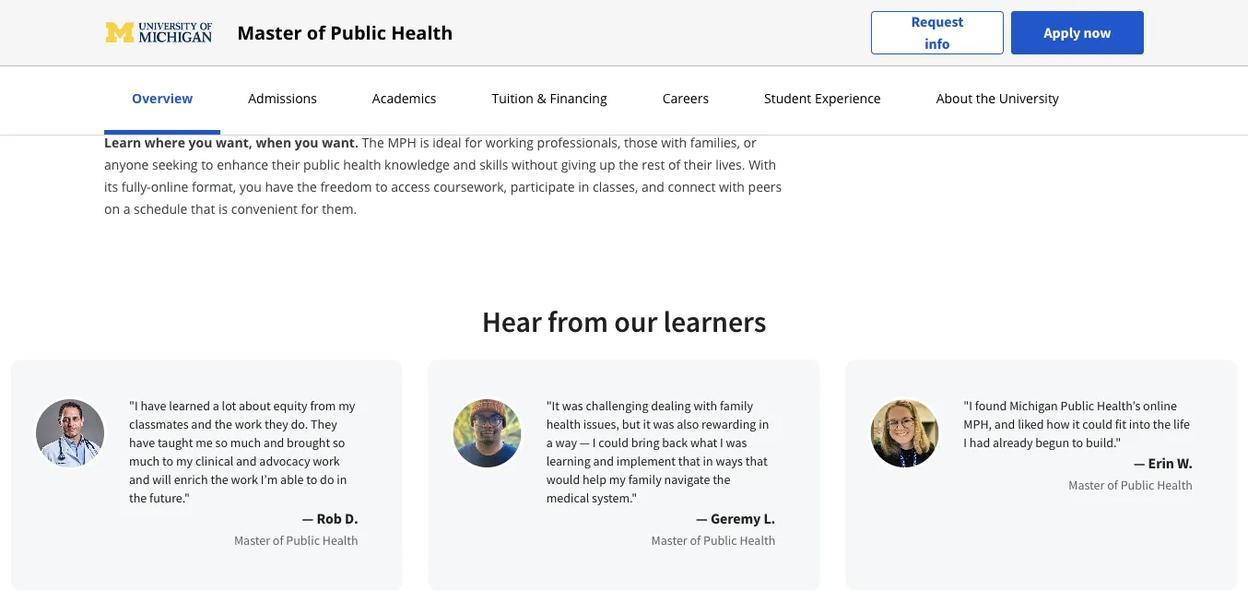 Task type: locate. For each thing, give the bounding box(es) containing it.
into
[[1129, 416, 1151, 432]]

the inside "it was challenging dealing with family health issues, but it was also rewarding in a way — i could bring back what i was learning and implement that in ways that would help my family navigate the medical system." — geremy l. master of public health
[[713, 471, 731, 488]]

enhance
[[217, 155, 268, 173]]

my up enrich
[[176, 453, 193, 469]]

will
[[409, 23, 428, 40], [462, 67, 482, 84], [152, 471, 171, 488]]

1 it from the left
[[643, 416, 651, 432]]

for right ideal
[[465, 133, 482, 151]]

health
[[144, 45, 182, 62], [104, 67, 142, 84], [343, 155, 381, 173], [546, 416, 581, 432]]

d.
[[345, 509, 358, 527]]

1 vertical spatial on
[[448, 45, 463, 62]]

1 vertical spatial family
[[629, 471, 662, 488]]

will up future." at the bottom
[[152, 471, 171, 488]]

0 horizontal spatial "i
[[129, 397, 138, 414]]

rest
[[642, 155, 665, 173]]

0 horizontal spatial learn
[[104, 133, 141, 151]]

0 vertical spatial knowledge
[[546, 23, 611, 40]]

"i for much
[[129, 397, 138, 414]]

1 vertical spatial have
[[141, 397, 166, 414]]

1 so from the left
[[215, 434, 228, 451]]

academics
[[372, 89, 437, 107]]

brought
[[287, 434, 330, 451]]

1 horizontal spatial on
[[448, 45, 463, 62]]

0 vertical spatial could
[[1083, 416, 1113, 432]]

to down the taught
[[162, 453, 173, 469]]

2 horizontal spatial on
[[686, 0, 702, 18]]

1 horizontal spatial is
[[420, 133, 429, 151]]

2 horizontal spatial was
[[726, 434, 747, 451]]

public
[[193, 23, 229, 40], [291, 23, 327, 40], [104, 45, 141, 62], [303, 155, 340, 173]]

— inside the "i found michigan public health's online mph, and liked how it could fit into the life i had already begun to build." — erin w. master of public health
[[1134, 454, 1146, 472]]

with
[[749, 155, 777, 173]]

"i inside "i have learned a lot about equity from my classmates and the work they do. they have taught me so much and brought so much to my clinical and advocacy work and will enrich the work i'm able to do in the future." — rob d. master of public health
[[129, 397, 138, 414]]

health down w.
[[1157, 477, 1193, 493]]

2 horizontal spatial my
[[609, 471, 626, 488]]

family
[[720, 397, 753, 414], [629, 471, 662, 488]]

0 horizontal spatial for
[[301, 200, 319, 217]]

1 horizontal spatial learn
[[450, 0, 484, 18]]

0 horizontal spatial master of public health link
[[234, 529, 358, 551]]

1 horizontal spatial online
[[1143, 397, 1177, 414]]

master of public health
[[237, 20, 453, 45]]

in down what
[[703, 453, 713, 469]]

university of michigan image
[[104, 18, 215, 47]]

master inside "it was challenging dealing with family health issues, but it was also rewarding in a way — i could bring back what i was learning and implement that in ways that would help my family navigate the medical system." — geremy l. master of public health
[[652, 532, 688, 549]]

for
[[465, 133, 482, 151], [301, 200, 319, 217]]

0 vertical spatial was
[[562, 397, 583, 414]]

in down giving
[[578, 178, 590, 195]]

will up based on the left of the page
[[409, 23, 428, 40]]

of right rest
[[669, 155, 681, 173]]

1 horizontal spatial it
[[1073, 416, 1080, 432]]

2 vertical spatial my
[[609, 471, 626, 488]]

in right do
[[337, 471, 347, 488]]

3 i from the left
[[964, 434, 967, 451]]

health up way
[[546, 416, 581, 432]]

learn for from
[[450, 0, 484, 18]]

public down #2-
[[104, 45, 141, 62]]

of left health.* on the top left
[[307, 20, 325, 45]]

&
[[537, 89, 547, 107]]

where
[[145, 133, 185, 151]]

the down lot
[[215, 416, 232, 432]]

"it
[[546, 397, 560, 414]]

careers
[[663, 89, 709, 107]]

0 vertical spatial is
[[420, 133, 429, 151]]

in right leaders
[[347, 89, 358, 107]]

it right the how
[[1073, 416, 1080, 432]]

1 vertical spatial will
[[462, 67, 482, 84]]

1 horizontal spatial could
[[1083, 416, 1113, 432]]

0 horizontal spatial family
[[629, 471, 662, 488]]

2 vertical spatial a
[[546, 434, 553, 451]]

in right "rewarding"
[[759, 416, 769, 432]]

"i up mph,
[[964, 397, 973, 414]]

giving
[[561, 155, 596, 173]]

way
[[556, 434, 577, 451]]

0 vertical spatial for
[[465, 133, 482, 151]]

my right equity on the bottom left of the page
[[339, 397, 355, 414]]

based
[[408, 45, 444, 62]]

is left ideal
[[420, 133, 429, 151]]

1 vertical spatial with
[[719, 178, 745, 195]]

admissions link
[[243, 89, 323, 107]]

1 "i from the left
[[129, 397, 138, 414]]

0 horizontal spatial could
[[599, 434, 629, 451]]

2 i from the left
[[720, 434, 724, 451]]

1 vertical spatial online
[[1143, 397, 1177, 414]]

public down geremy
[[704, 532, 737, 549]]

so right me
[[215, 434, 228, 451]]

public inside "it was challenging dealing with family health issues, but it was also rewarding in a way — i could bring back what i was learning and implement that in ways that would help my family navigate the medical system." — geremy l. master of public health
[[704, 532, 737, 549]]

instructors
[[104, 89, 169, 107]]

you down enhance
[[239, 178, 262, 195]]

the left future." at the bottom
[[129, 490, 147, 506]]

1 horizontal spatial was
[[653, 416, 674, 432]]

mpherin wilkie image
[[868, 396, 942, 470]]

"i
[[129, 397, 138, 414], [964, 397, 973, 414]]

financing
[[550, 89, 607, 107]]

0 horizontal spatial my
[[176, 453, 193, 469]]

was
[[562, 397, 583, 414], [653, 416, 674, 432], [726, 434, 747, 451]]

knowledge up interests
[[546, 23, 611, 40]]

mph,
[[964, 416, 992, 432]]

1 horizontal spatial a
[[213, 397, 219, 414]]

to right begun at bottom
[[1072, 434, 1084, 451]]

that down format,
[[191, 200, 215, 217]]

i down issues,
[[593, 434, 596, 451]]

issues,
[[583, 416, 620, 432]]

1 horizontal spatial much
[[230, 434, 261, 451]]

would
[[546, 471, 580, 488]]

2 vertical spatial with
[[694, 397, 718, 414]]

i inside the "i found michigan public health's online mph, and liked how it could fit into the life i had already begun to build." — erin w. master of public health
[[964, 434, 967, 451]]

w.
[[1177, 454, 1193, 472]]

public up the choose
[[193, 23, 229, 40]]

1 vertical spatial knowledge
[[385, 155, 450, 173]]

begun
[[1036, 434, 1070, 451]]

mphgeremy lowe image
[[451, 396, 524, 470]]

1 vertical spatial work
[[313, 453, 340, 469]]

the left #2-
[[104, 23, 124, 40]]

what
[[691, 434, 718, 451]]

from inside "i have learned a lot about equity from my classmates and the work they do. they have taught me so much and brought so much to my clinical and advocacy work and will enrich the work i'm able to do in the future." — rob d. master of public health
[[310, 397, 336, 414]]

2 vertical spatial on
[[104, 200, 120, 217]]

1 vertical spatial for
[[301, 200, 319, 217]]

dealing
[[651, 397, 691, 414]]

could inside "it was challenging dealing with family health issues, but it was also rewarding in a way — i could bring back what i was learning and implement that in ways that would help my family navigate the medical system." — geremy l. master of public health
[[599, 434, 629, 451]]

about
[[937, 89, 973, 107]]

and left leaders
[[273, 89, 296, 107]]

master down build."
[[1069, 477, 1105, 493]]

1 horizontal spatial so
[[333, 434, 345, 451]]

from up foundational
[[487, 0, 517, 18]]

life
[[1174, 416, 1190, 432]]

it right but
[[643, 416, 651, 432]]

0 horizontal spatial on
[[104, 200, 120, 217]]

0 horizontal spatial i
[[593, 434, 596, 451]]

they
[[311, 416, 337, 432]]

a left way
[[546, 434, 553, 451]]

2 horizontal spatial i
[[964, 434, 967, 451]]

1 vertical spatial a
[[213, 397, 219, 414]]

do
[[320, 471, 334, 488]]

career
[[498, 45, 536, 62]]

professionals,
[[537, 133, 621, 151]]

1 horizontal spatial with
[[694, 397, 718, 414]]

2 horizontal spatial will
[[462, 67, 482, 84]]

learn up "anyone" at the top
[[104, 133, 141, 151]]

admissions
[[248, 89, 317, 107]]

tuition
[[492, 89, 534, 107]]

data,
[[146, 67, 176, 84]]

dozens
[[291, 45, 334, 62]]

participate
[[511, 178, 575, 195]]

do.
[[291, 416, 308, 432]]

0 vertical spatial with
[[661, 133, 687, 151]]

public down rob at the bottom left of page
[[286, 532, 320, 549]]

1 horizontal spatial "i
[[964, 397, 973, 414]]

of down navigate
[[690, 532, 701, 549]]

"i for w.
[[964, 397, 973, 414]]

on
[[686, 0, 702, 18], [448, 45, 463, 62], [104, 200, 120, 217]]

— left rob at the bottom left of page
[[302, 509, 314, 527]]

0 vertical spatial will
[[409, 23, 428, 40]]

1 vertical spatial is
[[219, 200, 228, 217]]

mentorship
[[564, 67, 634, 84]]

the inside the "i found michigan public health's online mph, and liked how it could fit into the life i had already begun to build." — erin w. master of public health
[[1153, 416, 1171, 432]]

on right teach
[[686, 0, 702, 18]]

so down they
[[333, 434, 345, 451]]

learn up build
[[450, 0, 484, 18]]

in
[[347, 89, 358, 107], [578, 178, 590, 195], [759, 416, 769, 432], [703, 453, 713, 469], [337, 471, 347, 488]]

0 vertical spatial have
[[265, 178, 294, 195]]

master inside the "i found michigan public health's online mph, and liked how it could fit into the life i had already begun to build." — erin w. master of public health
[[1069, 477, 1105, 493]]

1 horizontal spatial master of public health link
[[652, 529, 776, 551]]

have inside the mph is ideal for working professionals, those with families, or anyone seeking to enhance their public health knowledge and skills without giving up the rest of their lives. with its fully-online format, you have the freedom to access coursework, participate in classes, and connect with peers on a schedule that is convenient for them.
[[265, 178, 294, 195]]

0 vertical spatial much
[[230, 434, 261, 451]]

a
[[123, 200, 130, 217], [213, 397, 219, 414], [546, 434, 553, 451]]

you inside the mph is ideal for working professionals, those with families, or anyone seeking to enhance their public health knowledge and skills without giving up the rest of their lives. with its fully-online format, you have the freedom to access coursework, participate in classes, and connect with peers on a schedule that is convenient for them.
[[239, 178, 262, 195]]

health up data,
[[144, 45, 182, 62]]

work left i'm
[[231, 471, 258, 488]]

was down dealing
[[653, 416, 674, 432]]

rob
[[317, 509, 342, 527]]

0 vertical spatial online
[[151, 178, 188, 195]]

2 horizontal spatial master of public health link
[[1069, 474, 1193, 496]]

0 horizontal spatial so
[[215, 434, 228, 451]]

2 vertical spatial will
[[152, 471, 171, 488]]

"i found michigan public health's online mph, and liked how it could fit into the life i had already begun to build." — erin w. master of public health
[[964, 397, 1193, 493]]

"i inside the "i found michigan public health's online mph, and liked how it could fit into the life i had already begun to build." — erin w. master of public health
[[964, 397, 973, 414]]

that inside the mph is ideal for working professionals, those with families, or anyone seeking to enhance their public health knowledge and skills without giving up the rest of their lives. with its fully-online format, you have the freedom to access coursework, participate in classes, and connect with peers on a schedule that is convenient for them.
[[191, 200, 215, 217]]

family down implement
[[629, 471, 662, 488]]

school
[[233, 23, 272, 40]]

to up format,
[[201, 155, 214, 173]]

1 horizontal spatial for
[[465, 133, 482, 151]]

the
[[520, 0, 540, 18], [104, 23, 124, 40], [976, 89, 996, 107], [619, 155, 639, 173], [297, 178, 317, 195], [215, 416, 232, 432], [1153, 416, 1171, 432], [211, 471, 228, 488], [713, 471, 731, 488], [129, 490, 147, 506]]

0 horizontal spatial online
[[151, 178, 188, 195]]

had
[[970, 434, 991, 451]]

a left lot
[[213, 397, 219, 414]]

guidance
[[664, 67, 718, 84]]

about the university link
[[931, 89, 1065, 107]]

public down want.
[[303, 155, 340, 173]]

0 vertical spatial family
[[720, 397, 753, 414]]

public inside the mph is ideal for working professionals, those with families, or anyone seeking to enhance their public health knowledge and skills without giving up the rest of their lives. with its fully-online format, you have the freedom to access coursework, participate in classes, and connect with peers on a schedule that is convenient for them.
[[303, 155, 340, 173]]

0 vertical spatial my
[[339, 397, 355, 414]]

2 horizontal spatial a
[[546, 434, 553, 451]]

knowledge
[[546, 23, 611, 40], [385, 155, 450, 173]]

2 it from the left
[[1073, 416, 1080, 432]]

who
[[173, 89, 198, 107]]

of inside "i have learned a lot about equity from my classmates and the work they do. they have taught me so much and brought so much to my clinical and advocacy work and will enrich the work i'm able to do in the future." — rob d. master of public health
[[273, 532, 284, 549]]

health inside "it was challenging dealing with family health issues, but it was also rewarding in a way — i could bring back what i was learning and implement that in ways that would help my family navigate the medical system." — geremy l. master of public health
[[546, 416, 581, 432]]

0 vertical spatial work
[[235, 416, 262, 432]]

0 horizontal spatial a
[[123, 200, 130, 217]]

online down seeking
[[151, 178, 188, 195]]

master of public health link down geremy
[[652, 529, 776, 551]]

interests
[[539, 45, 592, 62]]

0 horizontal spatial will
[[152, 471, 171, 488]]

family up "rewarding"
[[720, 397, 753, 414]]

online up into
[[1143, 397, 1177, 414]]

medical
[[546, 490, 589, 506]]

1 horizontal spatial knowledge
[[546, 23, 611, 40]]

and up future." at the bottom
[[129, 471, 150, 488]]

you
[[382, 23, 405, 40]]

could up build."
[[1083, 416, 1113, 432]]

overview
[[132, 89, 193, 107]]

to left do
[[306, 471, 317, 488]]

their
[[362, 89, 390, 107], [272, 155, 300, 173], [684, 155, 712, 173]]

1 horizontal spatial i
[[720, 434, 724, 451]]

plus,
[[405, 67, 433, 84]]

health down the
[[343, 155, 381, 173]]

the
[[362, 133, 384, 151]]

campus
[[705, 0, 753, 18]]

master down i'm
[[234, 532, 270, 549]]

2 vertical spatial was
[[726, 434, 747, 451]]

2 "i from the left
[[964, 397, 973, 414]]

lives.
[[716, 155, 746, 173]]

1 vertical spatial could
[[599, 434, 629, 451]]

clinical
[[195, 453, 234, 469]]

of down health,
[[722, 67, 734, 84]]

i right what
[[720, 434, 724, 451]]

1 vertical spatial learn
[[104, 133, 141, 151]]

its
[[104, 178, 118, 195]]

1 horizontal spatial their
[[362, 89, 390, 107]]

public inside "i have learned a lot about equity from my classmates and the work they do. they have taught me so much and brought so much to my clinical and advocacy work and will enrich the work i'm able to do in the future." — rob d. master of public health
[[286, 532, 320, 549]]

and up me
[[191, 416, 212, 432]]

public up health.
[[330, 20, 386, 45]]

work
[[235, 416, 262, 432], [313, 453, 340, 469], [231, 471, 258, 488]]

on down build
[[448, 45, 463, 62]]

much up clinical
[[230, 434, 261, 451]]

their down when
[[272, 155, 300, 173]]

learn inside learn from the same faculty that teach on campus at the #2-ranked public school of public health.* you will build foundational knowledge from different disciplines of public health and choose from dozens of electives based on your career interests — such as precision health, health data, sustainability, and population health. plus, you will benefit from mentorship and guidance of instructors who are experts and leaders in their field.
[[450, 0, 484, 18]]

could down issues,
[[599, 434, 629, 451]]

help
[[583, 471, 607, 488]]

much down the taught
[[129, 453, 160, 469]]

with down lives.
[[719, 178, 745, 195]]

their down health.
[[362, 89, 390, 107]]

you inside learn from the same faculty that teach on campus at the #2-ranked public school of public health.* you will build foundational knowledge from different disciplines of public health and choose from dozens of electives based on your career interests — such as precision health, health data, sustainability, and population health. plus, you will benefit from mentorship and guidance of instructors who are experts and leaders in their field.
[[436, 67, 459, 84]]

0 vertical spatial a
[[123, 200, 130, 217]]

classes,
[[593, 178, 638, 195]]

online
[[151, 178, 188, 195], [1143, 397, 1177, 414]]

that inside learn from the same faculty that teach on campus at the #2-ranked public school of public health.* you will build foundational knowledge from different disciplines of public health and choose from dozens of electives based on your career interests — such as precision health, health data, sustainability, and population health. plus, you will benefit from mentorship and guidance of instructors who are experts and leaders in their field.
[[622, 0, 647, 18]]

of inside "it was challenging dealing with family health issues, but it was also rewarding in a way — i could bring back what i was learning and implement that in ways that would help my family navigate the medical system." — geremy l. master of public health
[[690, 532, 701, 549]]

health down l.
[[740, 532, 776, 549]]

on inside the mph is ideal for working professionals, those with families, or anyone seeking to enhance their public health knowledge and skills without giving up the rest of their lives. with its fully-online format, you have the freedom to access coursework, participate in classes, and connect with peers on a schedule that is convenient for them.
[[104, 200, 120, 217]]

to inside the "i found michigan public health's online mph, and liked how it could fit into the life i had already begun to build." — erin w. master of public health
[[1072, 434, 1084, 451]]

learn
[[450, 0, 484, 18], [104, 133, 141, 151]]

for left them.
[[301, 200, 319, 217]]

0 horizontal spatial was
[[562, 397, 583, 414]]

or
[[744, 133, 757, 151]]

health inside "it was challenging dealing with family health issues, but it was also rewarding in a way — i could bring back what i was learning and implement that in ways that would help my family navigate the medical system." — geremy l. master of public health
[[740, 532, 776, 549]]

and down they
[[264, 434, 284, 451]]

0 vertical spatial learn
[[450, 0, 484, 18]]

in inside learn from the same faculty that teach on campus at the #2-ranked public school of public health.* you will build foundational knowledge from different disciplines of public health and choose from dozens of electives based on your career interests — such as precision health, health data, sustainability, and population health. plus, you will benefit from mentorship and guidance of instructors who are experts and leaders in their field.
[[347, 89, 358, 107]]

and up help on the left bottom of page
[[593, 453, 614, 469]]

and down rest
[[642, 178, 665, 195]]

with inside "it was challenging dealing with family health issues, but it was also rewarding in a way — i could bring back what i was learning and implement that in ways that would help my family navigate the medical system." — geremy l. master of public health
[[694, 397, 718, 414]]

the left life
[[1153, 416, 1171, 432]]

want.
[[322, 133, 359, 151]]

0 horizontal spatial it
[[643, 416, 651, 432]]

0 horizontal spatial knowledge
[[385, 155, 450, 173]]

0 horizontal spatial with
[[661, 133, 687, 151]]

— left 'erin'
[[1134, 454, 1146, 472]]

— up mentorship
[[595, 45, 608, 62]]

a inside "i have learned a lot about equity from my classmates and the work they do. they have taught me so much and brought so much to my clinical and advocacy work and will enrich the work i'm able to do in the future." — rob d. master of public health
[[213, 397, 219, 414]]

learn for where
[[104, 133, 141, 151]]

the down ways
[[713, 471, 731, 488]]

my up system."
[[609, 471, 626, 488]]

was up ways
[[726, 434, 747, 451]]

without
[[512, 155, 558, 173]]

classmates
[[129, 416, 189, 432]]

info
[[925, 35, 950, 53]]

0 horizontal spatial much
[[129, 453, 160, 469]]

and up coursework,
[[453, 155, 476, 173]]

hear from our learners
[[482, 302, 767, 339]]

health,
[[718, 45, 759, 62]]

master of public health link down rob at the bottom left of page
[[234, 529, 358, 551]]



Task type: vqa. For each thing, say whether or not it's contained in the screenshot.
'with' within "IT WAS CHALLENGING DEALING WITH FAMILY HEALTH ISSUES, BUT IT WAS ALSO REWARDING IN A WAY — I COULD BRING BACK WHAT I WAS LEARNING AND IMPLEMENT THAT IN WAYS THAT WOULD HELP MY FAMILY NAVIGATE THE MEDICAL SYSTEM." — GEREMY L. MASTER OF PUBLIC HEALTH
yes



Task type: describe. For each thing, give the bounding box(es) containing it.
tuition & financing
[[492, 89, 607, 107]]

anyone
[[104, 155, 149, 173]]

ideal
[[433, 133, 462, 151]]

now
[[1084, 24, 1112, 42]]

working
[[486, 133, 534, 151]]

and inside "it was challenging dealing with family health issues, but it was also rewarding in a way — i could bring back what i was learning and implement that in ways that would help my family navigate the medical system." — geremy l. master of public health
[[593, 453, 614, 469]]

— right way
[[580, 434, 590, 451]]

liked
[[1018, 416, 1044, 432]]

"it was challenging dealing with family health issues, but it was also rewarding in a way — i could bring back what i was learning and implement that in ways that would help my family navigate the medical system." — geremy l. master of public health
[[546, 397, 776, 549]]

— inside learn from the same faculty that teach on campus at the #2-ranked public school of public health.* you will build foundational knowledge from different disciplines of public health and choose from dozens of electives based on your career interests — such as precision health, health data, sustainability, and population health. plus, you will benefit from mentorship and guidance of instructors who are experts and leaders in their field.
[[595, 45, 608, 62]]

faculty
[[579, 0, 619, 18]]

and right clinical
[[236, 453, 257, 469]]

that right ways
[[746, 453, 768, 469]]

disciplines
[[703, 23, 765, 40]]

i'm
[[261, 471, 278, 488]]

you left want,
[[189, 133, 212, 151]]

master of public health link for — geremy l.
[[652, 529, 776, 551]]

different
[[647, 23, 699, 40]]

l.
[[764, 509, 776, 527]]

skills
[[480, 155, 509, 173]]

and up sustainability,
[[185, 45, 208, 62]]

— left geremy
[[696, 509, 708, 527]]

0 horizontal spatial is
[[219, 200, 228, 217]]

of right 'disciplines'
[[769, 23, 781, 40]]

academics link
[[367, 89, 442, 107]]

public up dozens
[[291, 23, 327, 40]]

student
[[764, 89, 812, 107]]

the down clinical
[[211, 471, 228, 488]]

1 horizontal spatial family
[[720, 397, 753, 414]]

from up such
[[615, 23, 644, 40]]

apply now
[[1044, 24, 1112, 42]]

health inside the "i found michigan public health's online mph, and liked how it could fit into the life i had already begun to build." — erin w. master of public health
[[1157, 477, 1193, 493]]

from up &
[[531, 67, 560, 84]]

enrich
[[174, 471, 208, 488]]

and inside the "i found michigan public health's online mph, and liked how it could fit into the life i had already begun to build." — erin w. master of public health
[[995, 416, 1016, 432]]

public down 'erin'
[[1121, 477, 1155, 493]]

online inside the mph is ideal for working professionals, those with families, or anyone seeking to enhance their public health knowledge and skills without giving up the rest of their lives. with its fully-online format, you have the freedom to access coursework, participate in classes, and connect with peers on a schedule that is convenient for them.
[[151, 178, 188, 195]]

peers
[[748, 178, 782, 195]]

2 so from the left
[[333, 434, 345, 451]]

the mph is ideal for working professionals, those with families, or anyone seeking to enhance their public health knowledge and skills without giving up the rest of their lives. with its fully-online format, you have the freedom to access coursework, participate in classes, and connect with peers on a schedule that is convenient for them.
[[104, 133, 782, 217]]

me
[[196, 434, 213, 451]]

the right up in the left top of the page
[[619, 155, 639, 173]]

foundational
[[465, 23, 543, 40]]

online inside the "i found michigan public health's online mph, and liked how it could fit into the life i had already begun to build." — erin w. master of public health
[[1143, 397, 1177, 414]]

2 horizontal spatial their
[[684, 155, 712, 173]]

health up plus,
[[391, 20, 453, 45]]

your
[[467, 45, 494, 62]]

bring
[[631, 434, 660, 451]]

hear
[[482, 302, 542, 339]]

apply now button
[[1011, 11, 1144, 54]]

the left the same
[[520, 0, 540, 18]]

0 horizontal spatial their
[[272, 155, 300, 173]]

erin
[[1149, 454, 1175, 472]]

convenient
[[231, 200, 298, 217]]

student experience link
[[759, 89, 887, 107]]

format,
[[192, 178, 236, 195]]

in inside the mph is ideal for working professionals, those with families, or anyone seeking to enhance their public health knowledge and skills without giving up the rest of their lives. with its fully-online format, you have the freedom to access coursework, participate in classes, and connect with peers on a schedule that is convenient for them.
[[578, 178, 590, 195]]

of inside the mph is ideal for working professionals, those with families, or anyone seeking to enhance their public health knowledge and skills without giving up the rest of their lives. with its fully-online format, you have the freedom to access coursework, participate in classes, and connect with peers on a schedule that is convenient for them.
[[669, 155, 681, 173]]

at
[[756, 0, 768, 18]]

future."
[[149, 490, 190, 506]]

the right the about
[[976, 89, 996, 107]]

the left freedom
[[297, 178, 317, 195]]

— inside "i have learned a lot about equity from my classmates and the work they do. they have taught me so much and brought so much to my clinical and advocacy work and will enrich the work i'm able to do in the future." — rob d. master of public health
[[302, 509, 314, 527]]

our
[[614, 302, 658, 339]]

rob davidson header image
[[33, 396, 107, 470]]

master of public health link for — erin w.
[[1069, 474, 1193, 496]]

found
[[975, 397, 1007, 414]]

2 vertical spatial work
[[231, 471, 258, 488]]

1 vertical spatial my
[[176, 453, 193, 469]]

equity
[[273, 397, 308, 414]]

also
[[677, 416, 699, 432]]

schedule
[[134, 200, 188, 217]]

will inside "i have learned a lot about equity from my classmates and the work they do. they have taught me so much and brought so much to my clinical and advocacy work and will enrich the work i'm able to do in the future." — rob d. master of public health
[[152, 471, 171, 488]]

from down 'school'
[[258, 45, 288, 62]]

health inside the mph is ideal for working professionals, those with families, or anyone seeking to enhance their public health knowledge and skills without giving up the rest of their lives. with its fully-online format, you have the freedom to access coursework, participate in classes, and connect with peers on a schedule that is convenient for them.
[[343, 155, 381, 173]]

freedom
[[320, 178, 372, 195]]

my inside "it was challenging dealing with family health issues, but it was also rewarding in a way — i could bring back what i was learning and implement that in ways that would help my family navigate the medical system." — geremy l. master of public health
[[609, 471, 626, 488]]

learn where you want, when you want.
[[104, 133, 362, 151]]

1 vertical spatial was
[[653, 416, 674, 432]]

a inside the mph is ideal for working professionals, those with families, or anyone seeking to enhance their public health knowledge and skills without giving up the rest of their lives. with its fully-online format, you have the freedom to access coursework, participate in classes, and connect with peers on a schedule that is convenient for them.
[[123, 200, 130, 217]]

careers link
[[657, 89, 715, 107]]

it inside "it was challenging dealing with family health issues, but it was also rewarding in a way — i could bring back what i was learning and implement that in ways that would help my family navigate the medical system." — geremy l. master of public health
[[643, 416, 651, 432]]

seeking
[[152, 155, 198, 173]]

master up sustainability,
[[237, 20, 302, 45]]

challenging
[[586, 397, 649, 414]]

1 i from the left
[[593, 434, 596, 451]]

public up the how
[[1061, 397, 1095, 414]]

of down health.* on the top left
[[337, 45, 350, 62]]

and up admissions link
[[265, 67, 288, 84]]

population
[[291, 67, 357, 84]]

how
[[1047, 416, 1070, 432]]

navigate
[[664, 471, 710, 488]]

health inside "i have learned a lot about equity from my classmates and the work they do. they have taught me so much and brought so much to my clinical and advocacy work and will enrich the work i'm able to do in the future." — rob d. master of public health
[[323, 532, 358, 549]]

1 vertical spatial much
[[129, 453, 160, 469]]

electives
[[353, 45, 405, 62]]

implement
[[617, 453, 676, 469]]

their inside learn from the same faculty that teach on campus at the #2-ranked public school of public health.* you will build foundational knowledge from different disciplines of public health and choose from dozens of electives based on your career interests — such as precision health, health data, sustainability, and population health. plus, you will benefit from mentorship and guidance of instructors who are experts and leaders in their field.
[[362, 89, 390, 107]]

that up navigate
[[679, 453, 701, 469]]

fully-
[[122, 178, 151, 195]]

apply
[[1044, 24, 1081, 42]]

michigan
[[1010, 397, 1058, 414]]

want,
[[216, 133, 252, 151]]

to left access
[[376, 178, 388, 195]]

0 vertical spatial on
[[686, 0, 702, 18]]

student experience
[[764, 89, 881, 107]]

same
[[543, 0, 576, 18]]

in inside "i have learned a lot about equity from my classmates and the work they do. they have taught me so much and brought so much to my clinical and advocacy work and will enrich the work i'm able to do in the future." — rob d. master of public health
[[337, 471, 347, 488]]

you right when
[[295, 133, 319, 151]]

geremy
[[711, 509, 761, 527]]

back
[[662, 434, 688, 451]]

build."
[[1086, 434, 1121, 451]]

of inside the "i found michigan public health's online mph, and liked how it could fit into the life i had already begun to build." — erin w. master of public health
[[1108, 477, 1118, 493]]

them.
[[322, 200, 357, 217]]

they
[[265, 416, 288, 432]]

knowledge inside the mph is ideal for working professionals, those with families, or anyone seeking to enhance their public health knowledge and skills without giving up the rest of their lives. with its fully-online format, you have the freedom to access coursework, participate in classes, and connect with peers on a schedule that is convenient for them.
[[385, 155, 450, 173]]

from left our
[[548, 302, 609, 339]]

and down as
[[637, 67, 660, 84]]

health up the instructors
[[104, 67, 142, 84]]

already
[[993, 434, 1033, 451]]

tuition & financing link
[[486, 89, 613, 107]]

ways
[[716, 453, 743, 469]]

2 horizontal spatial with
[[719, 178, 745, 195]]

teach
[[650, 0, 683, 18]]

1 horizontal spatial my
[[339, 397, 355, 414]]

coursework,
[[434, 178, 507, 195]]

choose
[[212, 45, 255, 62]]

precision
[[659, 45, 714, 62]]

master inside "i have learned a lot about equity from my classmates and the work they do. they have taught me so much and brought so much to my clinical and advocacy work and will enrich the work i'm able to do in the future." — rob d. master of public health
[[234, 532, 270, 549]]

a inside "it was challenging dealing with family health issues, but it was also rewarding in a way — i could bring back what i was learning and implement that in ways that would help my family navigate the medical system." — geremy l. master of public health
[[546, 434, 553, 451]]

of right 'school'
[[275, 23, 287, 40]]

lot
[[222, 397, 236, 414]]

system."
[[592, 490, 637, 506]]

fit
[[1115, 416, 1127, 432]]

1 horizontal spatial will
[[409, 23, 428, 40]]

benefit
[[485, 67, 528, 84]]

it inside the "i found michigan public health's online mph, and liked how it could fit into the life i had already begun to build." — erin w. master of public health
[[1073, 416, 1080, 432]]

2 vertical spatial have
[[129, 434, 155, 451]]

experience
[[815, 89, 881, 107]]

"i have learned a lot about equity from my classmates and the work they do. they have taught me so much and brought so much to my clinical and advocacy work and will enrich the work i'm able to do in the future." — rob d. master of public health
[[129, 397, 358, 549]]

when
[[256, 133, 291, 151]]

knowledge inside learn from the same faculty that teach on campus at the #2-ranked public school of public health.* you will build foundational knowledge from different disciplines of public health and choose from dozens of electives based on your career interests — such as precision health, health data, sustainability, and population health. plus, you will benefit from mentorship and guidance of instructors who are experts and leaders in their field.
[[546, 23, 611, 40]]

taught
[[158, 434, 193, 451]]

could inside the "i found michigan public health's online mph, and liked how it could fit into the life i had already begun to build." — erin w. master of public health
[[1083, 416, 1113, 432]]

experts
[[225, 89, 270, 107]]

master of public health link for — rob d.
[[234, 529, 358, 551]]

advocacy
[[259, 453, 310, 469]]



